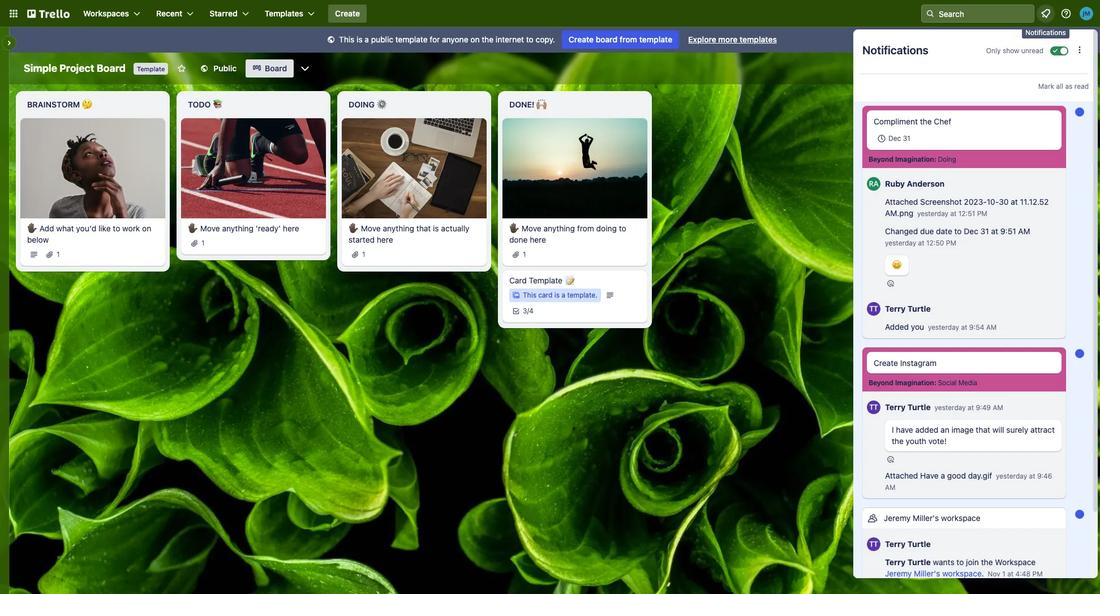 Task type: describe. For each thing, give the bounding box(es) containing it.
0 vertical spatial dec
[[889, 134, 901, 143]]

brainstorm
[[27, 100, 80, 109]]

1 for ✋🏿 move anything from doing to done here
[[523, 250, 526, 259]]

at inside "added you yesterday at 9:54 am"
[[961, 323, 968, 332]]

1 terry turtle from the top
[[885, 304, 931, 314]]

1 for ✋🏿 move anything that is actually started here
[[362, 250, 365, 259]]

3 turtle from the top
[[908, 539, 931, 549]]

filters button
[[990, 59, 1034, 78]]

BRAINSTORM 🤔 text field
[[20, 96, 165, 114]]

📚
[[213, 100, 223, 109]]

yesterday at 12:51 pm
[[918, 209, 988, 218]]

beyond imagination : social media
[[869, 379, 978, 387]]

on for work
[[142, 223, 151, 233]]

move for ✋🏿 move anything from doing to done here
[[522, 223, 542, 233]]

: for the
[[934, 155, 937, 164]]

card
[[509, 275, 527, 285]]

the left the chef on the top
[[920, 117, 932, 126]]

30
[[999, 197, 1009, 207]]

ruby anderson button down beyond imagination : doing in the right of the page
[[885, 179, 945, 189]]

terry turtle (terryturtle) image for terry turtle button on top of you
[[867, 301, 881, 318]]

recent button
[[149, 5, 201, 23]]

doing
[[349, 100, 375, 109]]

ruby anderson
[[885, 179, 945, 189]]

mark all as read
[[1039, 82, 1089, 91]]

4:48
[[1016, 570, 1031, 579]]

this is a public template for anyone on the internet to copy.
[[339, 35, 555, 44]]

move for ✋🏿 move anything 'ready' here
[[200, 223, 220, 233]]

✋🏿 add what you'd like to work on below link
[[27, 223, 159, 245]]

terry turtle button up you
[[885, 304, 931, 314]]

project
[[60, 62, 94, 74]]

simple project board
[[24, 62, 126, 74]]

to inside changed due date to dec 31 at 9:51 am yesterday at 12:50 pm
[[955, 226, 962, 236]]

simple
[[24, 62, 57, 74]]

what
[[56, 223, 74, 233]]

create board from template
[[569, 35, 673, 44]]

the inside terry turtle wants to join the workspace jeremy miller's workspace . nov 1 at 4:48 pm
[[981, 558, 993, 567]]

todo
[[188, 100, 211, 109]]

copy.
[[536, 35, 555, 44]]

to left the copy.
[[526, 35, 534, 44]]

workspace inside terry turtle wants to join the workspace jeremy miller's workspace . nov 1 at 4:48 pm
[[943, 569, 982, 579]]

imagination for instagram
[[895, 379, 934, 387]]

as
[[1066, 82, 1073, 91]]

Board name text field
[[18, 59, 131, 78]]

at down due
[[918, 239, 925, 247]]

at left 12:51
[[951, 209, 957, 218]]

internet
[[496, 35, 524, 44]]

a for this
[[365, 35, 369, 44]]

below
[[27, 235, 49, 244]]

9:46
[[1038, 472, 1053, 481]]

miller's inside terry turtle wants to join the workspace jeremy miller's workspace . nov 1 at 4:48 pm
[[914, 569, 941, 579]]

✋🏿 move anything from doing to done here link
[[509, 223, 641, 245]]

yesterday down screenshot
[[918, 209, 949, 218]]

beyond imagination link for create
[[869, 379, 934, 388]]

board
[[596, 35, 618, 44]]

jeremy miller (jeremymiller198) image
[[1080, 7, 1094, 20]]

yesterday inside yesterday at 9:46 am
[[996, 472, 1028, 481]]

add
[[40, 223, 54, 233]]

back to home image
[[27, 5, 70, 23]]

doing
[[938, 155, 956, 164]]

0 horizontal spatial here
[[283, 223, 299, 233]]

is inside ✋🏿 move anything that is actually started here
[[433, 223, 439, 233]]

you'd
[[76, 223, 96, 233]]

todo 📚
[[188, 100, 223, 109]]

12:50
[[927, 239, 944, 247]]

mark all as read button
[[1039, 81, 1089, 92]]

changed
[[885, 226, 918, 236]]

2023-
[[964, 197, 987, 207]]

card
[[539, 291, 553, 299]]

date
[[936, 226, 953, 236]]

terry turtle button up join
[[863, 529, 1066, 556]]

recent
[[156, 8, 182, 18]]

unread
[[1022, 46, 1044, 55]]

TODO 📚 text field
[[181, 96, 326, 114]]

explore
[[688, 35, 717, 44]]

work
[[122, 223, 140, 233]]

0 horizontal spatial is
[[357, 35, 363, 44]]

compliment the chef
[[874, 117, 952, 126]]

✋🏿 move anything that is actually started here
[[349, 223, 470, 244]]

am inside "added you yesterday at 9:54 am"
[[987, 323, 997, 332]]

terry turtle (terryturtle) image for terry turtle button below jeremy miller's workspace
[[867, 536, 881, 553]]

12:51
[[959, 209, 976, 218]]

am inside yesterday at 9:46 am
[[885, 483, 896, 492]]

nov
[[988, 570, 1001, 579]]

templates
[[265, 8, 303, 18]]

3 terry from the top
[[885, 539, 906, 549]]

at inside screenshot 2023-10-30 at 11.12.52 am.png
[[1011, 197, 1018, 207]]

this for this is a public template for anyone on the internet to copy.
[[339, 35, 355, 44]]

'ready'
[[256, 223, 281, 233]]

terry turtle button down jeremy miller's workspace
[[885, 539, 931, 549]]

beyond for create
[[869, 379, 894, 387]]

DONE! 🙌🏽 text field
[[503, 96, 648, 114]]

3 / 4
[[523, 307, 534, 315]]

attached have a good day.gif
[[885, 471, 992, 481]]

youth
[[906, 436, 927, 446]]

1 terry from the top
[[885, 304, 906, 314]]

explore more templates link
[[682, 31, 784, 49]]

yesterday inside "added you yesterday at 9:54 am"
[[928, 323, 960, 332]]

have
[[921, 471, 939, 481]]

public button
[[193, 59, 243, 78]]

surely
[[1007, 425, 1029, 435]]

🙌🏽
[[537, 100, 547, 109]]

ruby anderson (rubyanderson7) image
[[867, 175, 881, 192]]

1 template from the left
[[396, 35, 428, 44]]

1 vertical spatial a
[[562, 291, 566, 299]]

board inside text box
[[97, 62, 126, 74]]

compliment
[[874, 117, 918, 126]]

attached for attached have a good day.gif
[[885, 471, 918, 481]]

beyond imagination link for compliment
[[869, 155, 934, 164]]

1 vertical spatial notifications
[[863, 44, 929, 57]]

board link
[[246, 59, 294, 78]]

template.
[[567, 291, 598, 299]]

that inside i have added an image that will surely attract the youth vote!
[[976, 425, 991, 435]]

✋🏿 move anything 'ready' here
[[188, 223, 299, 233]]

jeremy inside terry turtle wants to join the workspace jeremy miller's workspace . nov 1 at 4:48 pm
[[885, 569, 912, 579]]

9:51
[[1001, 226, 1016, 236]]

i have added an image that will surely attract the youth vote! link
[[885, 420, 1062, 452]]

9:54
[[970, 323, 985, 332]]

1 turtle from the top
[[908, 304, 931, 314]]

31 inside changed due date to dec 31 at 9:51 am yesterday at 12:50 pm
[[981, 226, 989, 236]]

Search field
[[935, 5, 1034, 22]]

✋🏿 move anything from doing to done here
[[509, 223, 626, 244]]

0 vertical spatial 31
[[903, 134, 911, 143]]

move for ✋🏿 move anything that is actually started here
[[361, 223, 381, 233]]

you
[[911, 322, 925, 332]]

doing ⚙️
[[349, 100, 387, 109]]

: for instagram
[[934, 379, 937, 387]]

social
[[938, 379, 957, 387]]

11.12.52
[[1020, 197, 1049, 207]]

workspace
[[995, 558, 1036, 567]]

public
[[214, 63, 237, 73]]

create instagram link
[[867, 352, 1062, 374]]

anyone
[[442, 35, 468, 44]]

all
[[1057, 82, 1064, 91]]

an
[[941, 425, 950, 435]]

1 horizontal spatial board
[[265, 63, 287, 73]]



Task type: vqa. For each thing, say whether or not it's contained in the screenshot.
the 'a' to the top
yes



Task type: locate. For each thing, give the bounding box(es) containing it.
1 horizontal spatial pm
[[977, 209, 988, 218]]

notifications tooltip
[[1022, 27, 1070, 38]]

wants
[[933, 558, 955, 567]]

board right "project"
[[97, 62, 126, 74]]

template up the card
[[529, 275, 563, 285]]

am inside changed due date to dec 31 at 9:51 am yesterday at 12:50 pm
[[1019, 226, 1031, 236]]

1 horizontal spatial dec
[[964, 226, 979, 236]]

a left public
[[365, 35, 369, 44]]

create board from template link
[[562, 31, 679, 49]]

pm inside changed due date to dec 31 at 9:51 am yesterday at 12:50 pm
[[946, 239, 957, 247]]

2 horizontal spatial anything
[[544, 223, 575, 233]]

0 vertical spatial a
[[365, 35, 369, 44]]

1 vertical spatial 31
[[981, 226, 989, 236]]

for
[[430, 35, 440, 44]]

am right the 9:54
[[987, 323, 997, 332]]

1 ✋🏿 from the left
[[27, 223, 37, 233]]

beyond imagination link down dec 31
[[869, 155, 934, 164]]

am
[[1019, 226, 1031, 236], [987, 323, 997, 332], [993, 404, 1004, 412], [885, 483, 896, 492]]

read
[[1075, 82, 1089, 91]]

yesterday down changed
[[885, 239, 917, 247]]

1 horizontal spatial from
[[620, 35, 637, 44]]

pm
[[977, 209, 988, 218], [946, 239, 957, 247], [1033, 570, 1043, 579]]

1 beyond imagination link from the top
[[869, 155, 934, 164]]

the left internet
[[482, 35, 494, 44]]

0 horizontal spatial from
[[577, 223, 594, 233]]

1 vertical spatial terry turtle
[[885, 539, 931, 549]]

terry turtle (terryturtle) image
[[867, 301, 881, 318], [867, 536, 881, 553]]

0 vertical spatial beyond
[[869, 155, 894, 164]]

on for anyone
[[471, 35, 480, 44]]

0 horizontal spatial this
[[339, 35, 355, 44]]

sm image
[[326, 35, 337, 46]]

notifications down search image
[[863, 44, 929, 57]]

0 vertical spatial on
[[471, 35, 480, 44]]

at left 4:48
[[1008, 570, 1014, 579]]

1 horizontal spatial template
[[529, 275, 563, 285]]

anything
[[222, 223, 254, 233], [383, 223, 414, 233], [544, 223, 575, 233]]

0 vertical spatial notifications
[[1026, 28, 1066, 37]]

0 vertical spatial terry turtle (terryturtle) image
[[867, 301, 881, 318]]

this for this card is a template.
[[523, 291, 537, 299]]

1 vertical spatial this
[[523, 291, 537, 299]]

0 vertical spatial imagination
[[895, 155, 934, 164]]

from
[[620, 35, 637, 44], [577, 223, 594, 233]]

2 turtle from the top
[[908, 402, 931, 412]]

1 horizontal spatial 31
[[981, 226, 989, 236]]

yesterday right the day.gif in the right of the page
[[996, 472, 1028, 481]]

4 turtle from the top
[[908, 558, 931, 567]]

terry turtle button up have
[[885, 402, 931, 412]]

have
[[896, 425, 914, 435]]

this right sm icon
[[339, 35, 355, 44]]

9:49
[[976, 404, 991, 412]]

0 vertical spatial that
[[417, 223, 431, 233]]

dmugisha (dmugisha) image
[[1042, 61, 1058, 76]]

0 vertical spatial :
[[934, 155, 937, 164]]

miller's down wants
[[914, 569, 941, 579]]

0 vertical spatial terry turtle
[[885, 304, 931, 314]]

pm down date
[[946, 239, 957, 247]]

0 vertical spatial is
[[357, 35, 363, 44]]

terry right terry turtle (terryturtle) image
[[885, 402, 906, 412]]

am inside terry turtle yesterday at 9:49 am
[[993, 404, 1004, 412]]

4 ✋🏿 from the left
[[509, 223, 520, 233]]

template inside the card template 📝 link
[[529, 275, 563, 285]]

0 vertical spatial miller's
[[913, 513, 939, 523]]

beyond
[[869, 155, 894, 164], [869, 379, 894, 387]]

3
[[523, 307, 527, 315]]

1 horizontal spatial move
[[361, 223, 381, 233]]

create instagram
[[874, 358, 937, 368]]

1 vertical spatial that
[[976, 425, 991, 435]]

actually
[[441, 223, 470, 233]]

anything inside ✋🏿 move anything 'ready' here link
[[222, 223, 254, 233]]

✋🏿 inside ✋🏿 move anything from doing to done here
[[509, 223, 520, 233]]

here for ✋🏿 move anything from doing to done here
[[530, 235, 546, 244]]

pm inside terry turtle wants to join the workspace jeremy miller's workspace . nov 1 at 4:48 pm
[[1033, 570, 1043, 579]]

that left actually at the left top
[[417, 223, 431, 233]]

the inside i have added an image that will surely attract the youth vote!
[[892, 436, 904, 446]]

create inside create button
[[335, 8, 360, 18]]

dec 31
[[889, 134, 911, 143]]

2 imagination from the top
[[895, 379, 934, 387]]

1 attached from the top
[[885, 197, 921, 207]]

1 vertical spatial imagination
[[895, 379, 934, 387]]

ruby anderson button up '2023-'
[[863, 168, 1066, 195]]

0 horizontal spatial move
[[200, 223, 220, 233]]

starred button
[[203, 5, 256, 23]]

1 horizontal spatial that
[[976, 425, 991, 435]]

create up sm icon
[[335, 8, 360, 18]]

2 terry from the top
[[885, 402, 906, 412]]

create for create
[[335, 8, 360, 18]]

✋🏿 add what you'd like to work on below
[[27, 223, 151, 244]]

create left instagram
[[874, 358, 898, 368]]

0 horizontal spatial on
[[142, 223, 151, 233]]

star or unstar board image
[[177, 64, 186, 73]]

mark
[[1039, 82, 1055, 91]]

turtle down jeremy miller's workspace
[[908, 539, 931, 549]]

that
[[417, 223, 431, 233], [976, 425, 991, 435]]

to
[[526, 35, 534, 44], [113, 223, 120, 233], [619, 223, 626, 233], [955, 226, 962, 236], [957, 558, 964, 567]]

2 terry turtle (terryturtle) image from the top
[[867, 536, 881, 553]]

join
[[966, 558, 979, 567]]

1 down done
[[523, 250, 526, 259]]

filters
[[1007, 63, 1030, 73]]

like
[[98, 223, 111, 233]]

yesterday at 9:46 am
[[885, 472, 1053, 492]]

to inside ✋🏿 add what you'd like to work on below
[[113, 223, 120, 233]]

open information menu image
[[1061, 8, 1072, 19]]

2 vertical spatial pm
[[1033, 570, 1043, 579]]

public
[[371, 35, 393, 44]]

on right anyone
[[471, 35, 480, 44]]

terry down jeremy miller's workspace
[[885, 539, 906, 549]]

a down 📝
[[562, 291, 566, 299]]

2 horizontal spatial here
[[530, 235, 546, 244]]

move inside ✋🏿 move anything from doing to done here
[[522, 223, 542, 233]]

i have added an image that will surely attract the youth vote!
[[892, 425, 1055, 446]]

on inside ✋🏿 add what you'd like to work on below
[[142, 223, 151, 233]]

1 vertical spatial from
[[577, 223, 594, 233]]

this card is a template.
[[523, 291, 598, 299]]

at left the 9:54
[[961, 323, 968, 332]]

terry up the added
[[885, 304, 906, 314]]

here inside ✋🏿 move anything from doing to done here
[[530, 235, 546, 244]]

10-
[[987, 197, 999, 207]]

turtle up added
[[908, 402, 931, 412]]

🤔
[[82, 100, 92, 109]]

template left 'for'
[[396, 35, 428, 44]]

pm down '2023-'
[[977, 209, 988, 218]]

at inside yesterday at 9:46 am
[[1029, 472, 1036, 481]]

2 attached from the top
[[885, 471, 918, 481]]

from inside ✋🏿 move anything from doing to done here
[[577, 223, 594, 233]]

1 anything from the left
[[222, 223, 254, 233]]

✋🏿 for ✋🏿 add what you'd like to work on below
[[27, 223, 37, 233]]

0 notifications image
[[1039, 7, 1053, 20]]

4
[[529, 307, 534, 315]]

1 horizontal spatial create
[[569, 35, 594, 44]]

0 vertical spatial attached
[[885, 197, 921, 207]]

1 vertical spatial workspace
[[943, 569, 982, 579]]

0 horizontal spatial pm
[[946, 239, 957, 247]]

2 horizontal spatial move
[[522, 223, 542, 233]]

1 vertical spatial pm
[[946, 239, 957, 247]]

trello inspiration (inspiringtaco) image
[[1057, 61, 1073, 76]]

templates
[[740, 35, 777, 44]]

added
[[916, 425, 939, 435]]

1 vertical spatial attached
[[885, 471, 918, 481]]

search image
[[926, 9, 935, 18]]

notifications inside tooltip
[[1026, 28, 1066, 37]]

am.png
[[885, 208, 914, 218]]

2 template from the left
[[639, 35, 673, 44]]

anything inside ✋🏿 move anything from doing to done here
[[544, 223, 575, 233]]

2 beyond imagination link from the top
[[869, 379, 934, 388]]

imagination down instagram
[[895, 379, 934, 387]]

will
[[993, 425, 1005, 435]]

yesterday inside changed due date to dec 31 at 9:51 am yesterday at 12:50 pm
[[885, 239, 917, 247]]

0 vertical spatial jeremy
[[884, 513, 911, 523]]

0 vertical spatial pm
[[977, 209, 988, 218]]

here
[[283, 223, 299, 233], [377, 235, 393, 244], [530, 235, 546, 244]]

create inside create board from template link
[[569, 35, 594, 44]]

beyond up terry turtle (terryturtle) image
[[869, 379, 894, 387]]

31 down compliment the chef
[[903, 134, 911, 143]]

1 horizontal spatial on
[[471, 35, 480, 44]]

here right done
[[530, 235, 546, 244]]

imagination for the
[[895, 155, 934, 164]]

brainstorm 🤔
[[27, 100, 92, 109]]

✋🏿 for ✋🏿 move anything 'ready' here
[[188, 223, 198, 233]]

here for ✋🏿 move anything that is actually started here
[[377, 235, 393, 244]]

0 horizontal spatial a
[[365, 35, 369, 44]]

0 horizontal spatial 31
[[903, 134, 911, 143]]

at left 9:49
[[968, 404, 974, 412]]

beyond imagination link down the create instagram
[[869, 379, 934, 388]]

0 vertical spatial create
[[335, 8, 360, 18]]

beyond imagination : doing
[[869, 155, 956, 164]]

attached up am.png
[[885, 197, 921, 207]]

1 horizontal spatial a
[[562, 291, 566, 299]]

0 vertical spatial this
[[339, 35, 355, 44]]

turtle up you
[[908, 304, 931, 314]]

0 horizontal spatial board
[[97, 62, 126, 74]]

1 horizontal spatial here
[[377, 235, 393, 244]]

/
[[527, 307, 529, 315]]

workspace down join
[[943, 569, 982, 579]]

here right 'ready'
[[283, 223, 299, 233]]

1 vertical spatial terry turtle (terryturtle) image
[[867, 536, 881, 553]]

1 vertical spatial beyond imagination link
[[869, 379, 934, 388]]

1 vertical spatial jeremy
[[885, 569, 912, 579]]

anything for that
[[383, 223, 414, 233]]

4 terry from the top
[[885, 558, 906, 567]]

miller's down the have
[[913, 513, 939, 523]]

0 horizontal spatial template
[[137, 65, 165, 72]]

notifications down the 0 notifications icon
[[1026, 28, 1066, 37]]

attract
[[1031, 425, 1055, 435]]

card template 📝
[[509, 275, 575, 285]]

doing
[[596, 223, 617, 233]]

create inside create instagram link
[[874, 358, 898, 368]]

to right date
[[955, 226, 962, 236]]

to left join
[[957, 558, 964, 567]]

a for attached
[[941, 471, 945, 481]]

terry turtle down jeremy miller's workspace
[[885, 539, 931, 549]]

0 horizontal spatial anything
[[222, 223, 254, 233]]

2 vertical spatial a
[[941, 471, 945, 481]]

1 vertical spatial template
[[529, 275, 563, 285]]

dec down 12:51
[[964, 226, 979, 236]]

2 vertical spatial is
[[555, 291, 560, 299]]

yesterday inside terry turtle yesterday at 9:49 am
[[935, 404, 966, 412]]

that inside ✋🏿 move anything that is actually started here
[[417, 223, 431, 233]]

that left the will
[[976, 425, 991, 435]]

terry turtle (terryturtle) image
[[867, 399, 881, 416]]

starred
[[210, 8, 238, 18]]

3 ✋🏿 from the left
[[349, 223, 359, 233]]

1 horizontal spatial is
[[433, 223, 439, 233]]

1 beyond from the top
[[869, 155, 894, 164]]

create for create instagram
[[874, 358, 898, 368]]

miller's
[[913, 513, 939, 523], [914, 569, 941, 579]]

1 imagination from the top
[[895, 155, 934, 164]]

a
[[365, 35, 369, 44], [562, 291, 566, 299], [941, 471, 945, 481]]

0 vertical spatial beyond imagination link
[[869, 155, 934, 164]]

at inside terry turtle wants to join the workspace jeremy miller's workspace . nov 1 at 4:48 pm
[[1008, 570, 1014, 579]]

1 right nov
[[1003, 570, 1006, 579]]

1 horizontal spatial notifications
[[1026, 28, 1066, 37]]

2 terry turtle from the top
[[885, 539, 931, 549]]

: left doing
[[934, 155, 937, 164]]

1 : from the top
[[934, 155, 937, 164]]

1 vertical spatial :
[[934, 379, 937, 387]]

board left customize views icon
[[265, 63, 287, 73]]

1 vertical spatial create
[[569, 35, 594, 44]]

✋🏿 for ✋🏿 move anything from doing to done here
[[509, 223, 520, 233]]

to right doing
[[619, 223, 626, 233]]

anything for from
[[544, 223, 575, 233]]

0 horizontal spatial notifications
[[863, 44, 929, 57]]

done!
[[509, 100, 535, 109]]

terry turtle up you
[[885, 304, 931, 314]]

show
[[1003, 46, 1020, 55]]

this left the card
[[523, 291, 537, 299]]

grinning image
[[892, 260, 902, 270]]

a right the have
[[941, 471, 945, 481]]

create left board
[[569, 35, 594, 44]]

primary element
[[0, 0, 1100, 27]]

DOING ⚙️ text field
[[342, 96, 487, 114]]

template
[[396, 35, 428, 44], [639, 35, 673, 44]]

move inside ✋🏿 move anything 'ready' here link
[[200, 223, 220, 233]]

1 down "started"
[[362, 250, 365, 259]]

am right 9:51
[[1019, 226, 1031, 236]]

is left public
[[357, 35, 363, 44]]

turtle inside terry turtle wants to join the workspace jeremy miller's workspace . nov 1 at 4:48 pm
[[908, 558, 931, 567]]

2 horizontal spatial create
[[874, 358, 898, 368]]

the down i on the right
[[892, 436, 904, 446]]

anderson
[[907, 179, 945, 189]]

1 horizontal spatial this
[[523, 291, 537, 299]]

the up .
[[981, 558, 993, 567]]

📝
[[565, 275, 575, 285]]

customize views image
[[300, 63, 311, 74]]

.
[[982, 569, 984, 579]]

template left explore
[[639, 35, 673, 44]]

attached left the have
[[885, 471, 918, 481]]

at left 9:46 at right
[[1029, 472, 1036, 481]]

2 horizontal spatial a
[[941, 471, 945, 481]]

2 beyond from the top
[[869, 379, 894, 387]]

1 horizontal spatial anything
[[383, 223, 414, 233]]

2 vertical spatial create
[[874, 358, 898, 368]]

1 move from the left
[[200, 223, 220, 233]]

added you yesterday at 9:54 am
[[885, 322, 997, 332]]

0 vertical spatial workspace
[[941, 513, 981, 523]]

3 move from the left
[[522, 223, 542, 233]]

on right the work
[[142, 223, 151, 233]]

1 horizontal spatial template
[[639, 35, 673, 44]]

here inside ✋🏿 move anything that is actually started here
[[377, 235, 393, 244]]

0 horizontal spatial create
[[335, 8, 360, 18]]

am right 9:49
[[993, 404, 1004, 412]]

screenshot 2023-10-30 at 11.12.52 am.png
[[885, 197, 1049, 218]]

2 move from the left
[[361, 223, 381, 233]]

instagram
[[900, 358, 937, 368]]

yesterday right you
[[928, 323, 960, 332]]

yesterday up an
[[935, 404, 966, 412]]

only
[[987, 46, 1001, 55]]

only show unread
[[987, 46, 1044, 55]]

dec inside changed due date to dec 31 at 9:51 am yesterday at 12:50 pm
[[964, 226, 979, 236]]

2 ✋🏿 from the left
[[188, 223, 198, 233]]

1 vertical spatial on
[[142, 223, 151, 233]]

to inside ✋🏿 move anything from doing to done here
[[619, 223, 626, 233]]

0 vertical spatial template
[[137, 65, 165, 72]]

from right board
[[620, 35, 637, 44]]

done! 🙌🏽
[[509, 100, 547, 109]]

at right 30
[[1011, 197, 1018, 207]]

anything inside ✋🏿 move anything that is actually started here
[[383, 223, 414, 233]]

beyond up ruby anderson (rubyanderson7) image
[[869, 155, 894, 164]]

0 vertical spatial from
[[620, 35, 637, 44]]

: left 'social'
[[934, 379, 937, 387]]

2 horizontal spatial is
[[555, 291, 560, 299]]

2 anything from the left
[[383, 223, 414, 233]]

terry turtle button up the 9:54
[[863, 293, 1066, 320]]

1 inside terry turtle wants to join the workspace jeremy miller's workspace . nov 1 at 4:48 pm
[[1003, 570, 1006, 579]]

here right "started"
[[377, 235, 393, 244]]

turtle up the jeremy miller's workspace link
[[908, 558, 931, 567]]

is right the card
[[555, 291, 560, 299]]

1 vertical spatial dec
[[964, 226, 979, 236]]

beyond imagination link
[[869, 155, 934, 164], [869, 379, 934, 388]]

✋🏿 inside ✋🏿 add what you'd like to work on below
[[27, 223, 37, 233]]

0 horizontal spatial template
[[396, 35, 428, 44]]

1 vertical spatial beyond
[[869, 379, 894, 387]]

from left doing
[[577, 223, 594, 233]]

am down attached have a good day.gif
[[885, 483, 896, 492]]

attached
[[885, 197, 921, 207], [885, 471, 918, 481]]

is left actually at the left top
[[433, 223, 439, 233]]

✋🏿 for ✋🏿 move anything that is actually started here
[[349, 223, 359, 233]]

yesterday
[[918, 209, 949, 218], [885, 239, 917, 247], [928, 323, 960, 332], [935, 404, 966, 412], [996, 472, 1028, 481]]

create button
[[328, 5, 367, 23]]

✋🏿 inside ✋🏿 move anything that is actually started here
[[349, 223, 359, 233]]

terry up the jeremy miller's workspace link
[[885, 558, 906, 567]]

done
[[509, 235, 528, 244]]

terry inside terry turtle wants to join the workspace jeremy miller's workspace . nov 1 at 4:48 pm
[[885, 558, 906, 567]]

imagination up ruby anderson at top right
[[895, 155, 934, 164]]

attached for attached
[[885, 197, 921, 207]]

workspace down yesterday at 9:46 am
[[941, 513, 981, 523]]

terry turtle button
[[863, 293, 1066, 320], [885, 304, 931, 314], [885, 402, 931, 412], [863, 529, 1066, 556], [885, 539, 931, 549]]

show menu image
[[1080, 63, 1091, 74]]

pm right 4:48
[[1033, 570, 1043, 579]]

template left star or unstar board image
[[137, 65, 165, 72]]

anything for 'ready'
[[222, 223, 254, 233]]

at inside terry turtle yesterday at 9:49 am
[[968, 404, 974, 412]]

0 horizontal spatial dec
[[889, 134, 901, 143]]

imagination
[[895, 155, 934, 164], [895, 379, 934, 387]]

1 down the ✋🏿 move anything 'ready' here
[[202, 239, 205, 247]]

0 horizontal spatial that
[[417, 223, 431, 233]]

dec down compliment
[[889, 134, 901, 143]]

2 horizontal spatial pm
[[1033, 570, 1043, 579]]

jeremy miller's workspace
[[884, 513, 981, 523]]

media
[[959, 379, 978, 387]]

to right like
[[113, 223, 120, 233]]

1 vertical spatial miller's
[[914, 569, 941, 579]]

ruby anderson button
[[863, 168, 1066, 195], [885, 179, 945, 189]]

move inside ✋🏿 move anything that is actually started here
[[361, 223, 381, 233]]

the
[[482, 35, 494, 44], [920, 117, 932, 126], [892, 436, 904, 446], [981, 558, 993, 567]]

template
[[137, 65, 165, 72], [529, 275, 563, 285]]

to inside terry turtle wants to join the workspace jeremy miller's workspace . nov 1 at 4:48 pm
[[957, 558, 964, 567]]

1 down what
[[57, 250, 60, 259]]

notifications
[[1026, 28, 1066, 37], [863, 44, 929, 57]]

1 vertical spatial is
[[433, 223, 439, 233]]

started
[[349, 235, 375, 244]]

3 anything from the left
[[544, 223, 575, 233]]

1 for ✋🏿 move anything 'ready' here
[[202, 239, 205, 247]]

workspaces
[[83, 8, 129, 18]]

image
[[952, 425, 974, 435]]

terry turtle
[[885, 304, 931, 314], [885, 539, 931, 549]]

1 terry turtle (terryturtle) image from the top
[[867, 301, 881, 318]]

2 : from the top
[[934, 379, 937, 387]]

at left 9:51
[[991, 226, 999, 236]]

31 left 9:51
[[981, 226, 989, 236]]

create for create board from template
[[569, 35, 594, 44]]

beyond for compliment
[[869, 155, 894, 164]]



